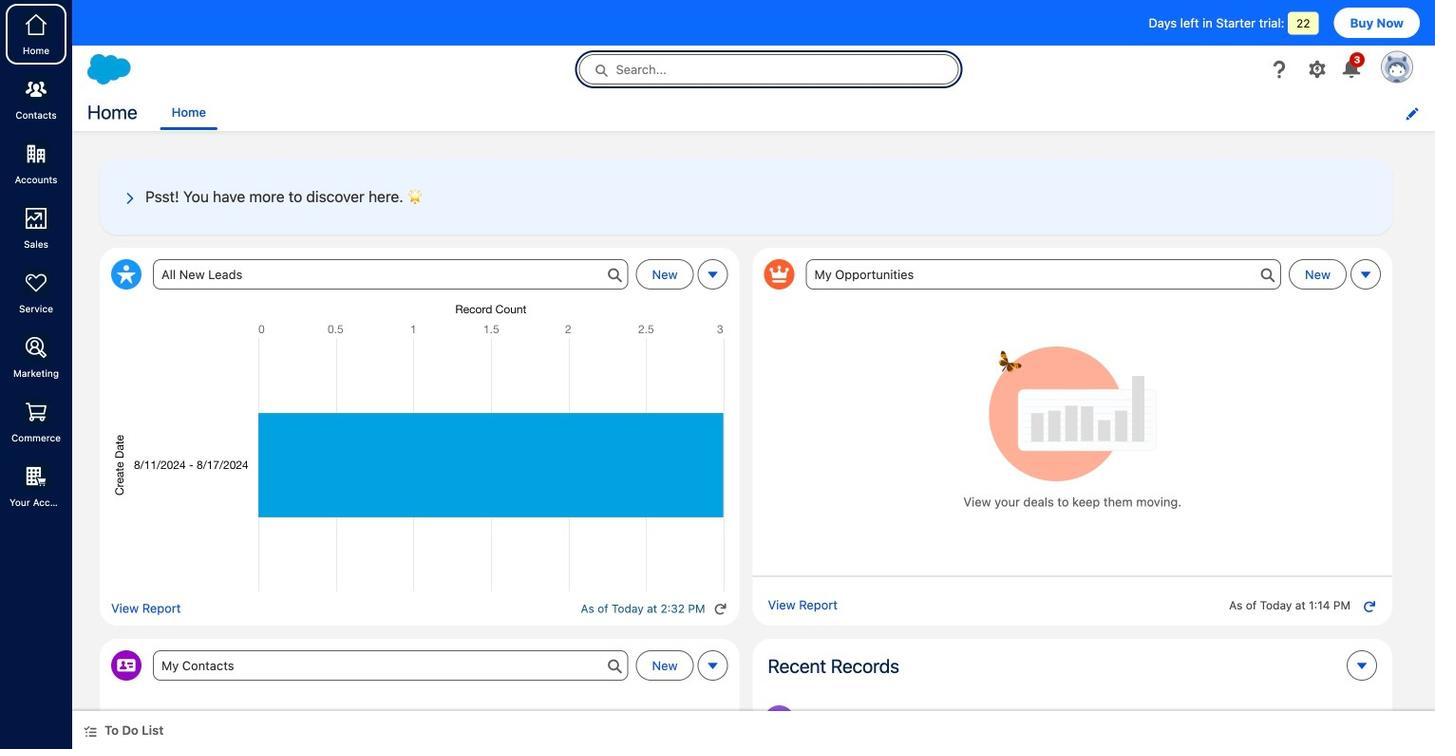Task type: vqa. For each thing, say whether or not it's contained in the screenshot.
the rightmost Select an Option text box
yes



Task type: locate. For each thing, give the bounding box(es) containing it.
1 select an option text field from the left
[[153, 259, 628, 290]]

text default image
[[1261, 268, 1276, 283], [714, 603, 727, 616], [608, 659, 623, 675], [84, 725, 97, 739]]

Select an Option text field
[[153, 651, 628, 681]]

Select an Option text field
[[153, 259, 628, 290], [806, 259, 1282, 290]]

engagement channel type image
[[764, 706, 795, 736]]

1 horizontal spatial select an option text field
[[806, 259, 1282, 290]]

text default image
[[608, 268, 623, 283]]

0 horizontal spatial select an option text field
[[153, 259, 628, 290]]

list
[[160, 97, 1435, 127]]



Task type: describe. For each thing, give the bounding box(es) containing it.
2 select an option text field from the left
[[806, 259, 1282, 290]]



